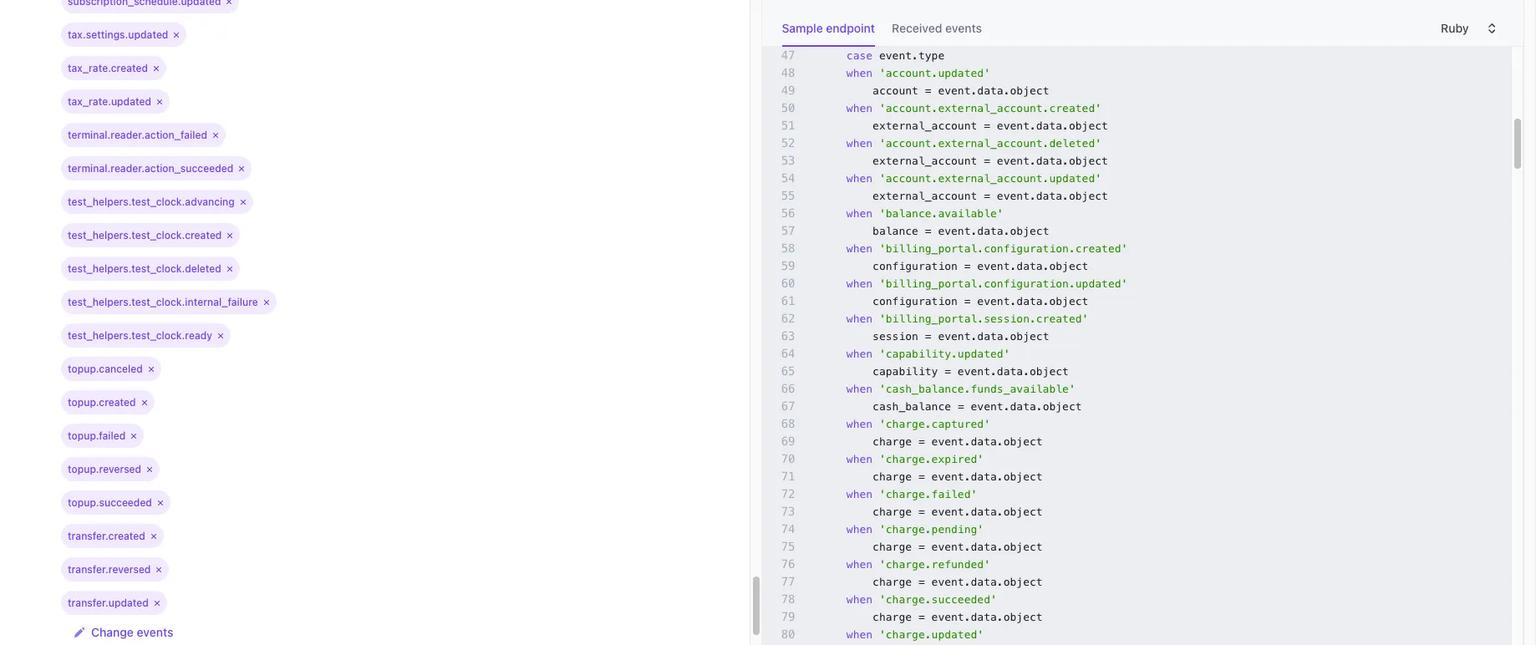 Task type: describe. For each thing, give the bounding box(es) containing it.
test_helpers.test_clock.created button
[[61, 223, 240, 248]]

= down the 'account.external_account.updated'
[[984, 190, 991, 202]]

topup.created
[[68, 396, 136, 409]]

tax_rate.created
[[68, 62, 148, 75]]

session
[[873, 330, 919, 343]]

terminal.reader.action_failed
[[68, 129, 207, 141]]

= up 'billing_portal.session.created'
[[965, 295, 971, 308]]

'charge.succeeded'
[[880, 594, 997, 606]]

test_helpers.test_clock.ready button
[[61, 324, 231, 348]]

transfer.reversed button
[[61, 558, 169, 582]]

event down the received
[[880, 49, 912, 62]]

data up 'billing_portal.configuration.updated'
[[1017, 260, 1043, 273]]

'charge.refunded'
[[880, 559, 991, 571]]

event down the 'account.external_account.updated'
[[997, 190, 1030, 202]]

'charge.failed'
[[880, 488, 978, 501]]

= up 'billing_portal.configuration.updated'
[[965, 260, 971, 273]]

7 when from the top
[[847, 278, 873, 290]]

tax_rate.updated button
[[61, 90, 170, 114]]

transfer.created button
[[61, 524, 164, 549]]

data down 'billing_portal.configuration.updated'
[[1017, 295, 1043, 308]]

'charge.captured'
[[880, 418, 991, 431]]

'capability.updated'
[[880, 348, 1010, 360]]

topup.succeeded
[[68, 497, 152, 509]]

3 charge from the top
[[873, 506, 912, 518]]

test_helpers.test_clock.created
[[68, 229, 222, 242]]

topup.failed
[[68, 430, 126, 442]]

'charge.expired'
[[880, 453, 984, 466]]

event down 'charge.expired'
[[932, 471, 965, 483]]

test_helpers.test_clock.advancing
[[68, 196, 235, 208]]

6 when from the top
[[847, 242, 873, 255]]

'account.external_account.deleted'
[[880, 137, 1102, 150]]

test_helpers.test_clock.deleted
[[68, 263, 221, 275]]

change events button
[[68, 618, 173, 642]]

terminal.reader.action_failed button
[[61, 123, 226, 147]]

test_helpers.test_clock.internal_failure button
[[61, 290, 277, 314]]

terminal.reader.action_succeeded button
[[61, 156, 252, 181]]

13 when from the top
[[847, 488, 873, 501]]

test_helpers.test_clock.deleted button
[[61, 257, 240, 281]]

topup.canceled
[[68, 363, 143, 376]]

data up 'billing_portal.configuration.created'
[[978, 225, 1004, 237]]

'balance.available'
[[880, 207, 1004, 220]]

3 external_account from the top
[[873, 190, 978, 202]]

1 configuration from the top
[[873, 260, 958, 273]]

event up 'cash_balance.funds_available'
[[958, 365, 991, 378]]

data down the 'account.external_account.updated'
[[1037, 190, 1063, 202]]

transfer.created
[[68, 530, 145, 543]]

'charge.pending'
[[880, 523, 984, 536]]

'charge.updated'
[[880, 629, 984, 641]]

events for received events
[[946, 21, 982, 35]]

data down 'charge.succeeded'
[[971, 611, 997, 624]]

data up 'charge.succeeded'
[[971, 576, 997, 589]]

12 when from the top
[[847, 453, 873, 466]]

data down 'billing_portal.session.created'
[[978, 330, 1004, 343]]

data up 'cash_balance.funds_available'
[[997, 365, 1024, 378]]

6 charge from the top
[[873, 611, 912, 624]]

topup.reversed
[[68, 463, 141, 476]]

= up 'charge.failed'
[[919, 471, 925, 483]]

topup.succeeded button
[[61, 491, 170, 515]]

case event . type when 'account.updated' account = event . data . object when 'account.external_account.created' external_account = event . data . object when 'account.external_account.deleted' external_account = event . data . object when 'account.external_account.updated' external_account = event . data . object when 'balance.available' balance = event . data . object when 'billing_portal.configuration.created' configuration = event . data . object when 'billing_portal.configuration.updated' configuration = event . data . object when 'billing_portal.session.created' session = event . data . object when 'capability.updated' capability = event . data . object when 'cash_balance.funds_available' cash_balance = event . data . object when 'charge.captured' charge = event . data . object when 'charge.expired' charge = event . data . object when 'charge.failed' charge = event . data . object when 'charge.pending' charge = event . data . object when 'charge.refunded' charge = event . data . object when 'charge.succeeded' charge = event . data . object when 'charge.updated'
[[821, 49, 1128, 641]]

= down the 'charge.refunded'
[[919, 576, 925, 589]]

event up the 'capability.updated'
[[938, 330, 971, 343]]

event down 'charge.captured'
[[932, 436, 965, 448]]

2 configuration from the top
[[873, 295, 958, 308]]

tax_rate.created button
[[61, 56, 166, 80]]

4 when from the top
[[847, 172, 873, 185]]

event up 'billing_portal.session.created'
[[978, 295, 1010, 308]]

data down 'cash_balance.funds_available'
[[1010, 401, 1037, 413]]

event up 'billing_portal.configuration.updated'
[[978, 260, 1010, 273]]

change events
[[91, 626, 173, 640]]

= up the 'capability.updated'
[[925, 330, 932, 343]]

type
[[919, 49, 945, 62]]

3 when from the top
[[847, 137, 873, 150]]

transfer.updated
[[68, 597, 149, 610]]

endpoint
[[826, 21, 876, 35]]

transfer.updated button
[[61, 591, 167, 616]]

topup.reversed button
[[61, 457, 160, 482]]

tax.settings.updated
[[68, 29, 168, 41]]

2 charge from the top
[[873, 471, 912, 483]]

'account.updated'
[[880, 67, 991, 79]]

test_helpers.test_clock.advancing button
[[61, 190, 253, 214]]

9 when from the top
[[847, 348, 873, 360]]



Task type: vqa. For each thing, say whether or not it's contained in the screenshot.
Add another line
no



Task type: locate. For each thing, give the bounding box(es) containing it.
charge down 'charge.failed'
[[873, 506, 912, 518]]

event up the 'charge.refunded'
[[932, 541, 965, 554]]

data down 'charge.captured'
[[971, 436, 997, 448]]

sample
[[782, 21, 823, 35]]

received events
[[892, 21, 982, 35]]

event down 'charge.succeeded'
[[932, 611, 965, 624]]

= down the 'capability.updated'
[[945, 365, 952, 378]]

= down 'balance.available'
[[925, 225, 932, 237]]

1 when from the top
[[847, 67, 873, 79]]

event down 'balance.available'
[[938, 225, 971, 237]]

2 when from the top
[[847, 102, 873, 115]]

event up 'charge.pending'
[[932, 506, 965, 518]]

capability
[[873, 365, 938, 378]]

tax_rate.updated
[[68, 95, 151, 108]]

terminal.reader.action_succeeded
[[68, 162, 233, 175]]

received
[[892, 21, 943, 35]]

= up 'charge.expired'
[[919, 436, 925, 448]]

events
[[946, 21, 982, 35], [137, 626, 173, 640]]

= up "'charge.updated'"
[[919, 611, 925, 624]]

event up the 'account.external_account.updated'
[[997, 155, 1030, 167]]

configuration up session at the right bottom
[[873, 295, 958, 308]]

14 when from the top
[[847, 523, 873, 536]]

test_helpers.test_clock.ready
[[68, 330, 212, 342]]

5 charge from the top
[[873, 576, 912, 589]]

= down 'account.updated'
[[925, 84, 932, 97]]

event down 'cash_balance.funds_available'
[[971, 401, 1004, 413]]

balance
[[873, 225, 919, 237]]

1 charge from the top
[[873, 436, 912, 448]]

16 when from the top
[[847, 594, 873, 606]]

data up the 'account.external_account.updated'
[[1037, 155, 1063, 167]]

charge up "'charge.updated'"
[[873, 611, 912, 624]]

1 vertical spatial external_account
[[873, 155, 978, 167]]

0 vertical spatial events
[[946, 21, 982, 35]]

event
[[880, 49, 912, 62], [938, 84, 971, 97], [997, 120, 1030, 132], [997, 155, 1030, 167], [997, 190, 1030, 202], [938, 225, 971, 237], [978, 260, 1010, 273], [978, 295, 1010, 308], [938, 330, 971, 343], [958, 365, 991, 378], [971, 401, 1004, 413], [932, 436, 965, 448], [932, 471, 965, 483], [932, 506, 965, 518], [932, 541, 965, 554], [932, 576, 965, 589], [932, 611, 965, 624]]

8 when from the top
[[847, 313, 873, 325]]

charge down the 'charge.refunded'
[[873, 576, 912, 589]]

'billing_portal.session.created'
[[880, 313, 1089, 325]]

sample endpoint
[[782, 21, 876, 35]]

17 when from the top
[[847, 629, 873, 641]]

external_account
[[873, 120, 978, 132], [873, 155, 978, 167], [873, 190, 978, 202]]

tax.settings.updated button
[[61, 23, 187, 47]]

'account.external_account.updated'
[[880, 172, 1102, 185]]

0 horizontal spatial events
[[137, 626, 173, 640]]

events right the received
[[946, 21, 982, 35]]

2 external_account from the top
[[873, 155, 978, 167]]

sample endpoint button
[[782, 17, 886, 47]]

event down 'account.updated'
[[938, 84, 971, 97]]

data up 'charge.pending'
[[971, 506, 997, 518]]

data down 'charge.expired'
[[971, 471, 997, 483]]

charge down cash_balance
[[873, 436, 912, 448]]

change
[[91, 626, 134, 640]]

charge up 'charge.failed'
[[873, 471, 912, 483]]

transfer.reversed
[[68, 564, 151, 576]]

= down 'charge.failed'
[[919, 506, 925, 518]]

11 when from the top
[[847, 418, 873, 431]]

tab list
[[782, 17, 999, 47]]

=
[[925, 84, 932, 97], [984, 120, 991, 132], [984, 155, 991, 167], [984, 190, 991, 202], [925, 225, 932, 237], [965, 260, 971, 273], [965, 295, 971, 308], [925, 330, 932, 343], [945, 365, 952, 378], [958, 401, 965, 413], [919, 436, 925, 448], [919, 471, 925, 483], [919, 506, 925, 518], [919, 541, 925, 554], [919, 576, 925, 589], [919, 611, 925, 624]]

cash_balance
[[873, 401, 952, 413]]

4 charge from the top
[[873, 541, 912, 554]]

10 when from the top
[[847, 383, 873, 395]]

topup.failed button
[[61, 424, 144, 448]]

events for change events
[[137, 626, 173, 640]]

1 external_account from the top
[[873, 120, 978, 132]]

event down 'account.external_account.created'
[[997, 120, 1030, 132]]

'billing_portal.configuration.created'
[[880, 242, 1128, 255]]

received events button
[[892, 17, 993, 47]]

topup.canceled button
[[61, 357, 161, 381]]

tab list containing sample endpoint
[[782, 17, 999, 47]]

data down 'account.external_account.created'
[[1037, 120, 1063, 132]]

data up the 'charge.refunded'
[[971, 541, 997, 554]]

.
[[912, 49, 919, 62], [971, 84, 978, 97], [1004, 84, 1010, 97], [1030, 120, 1037, 132], [1063, 120, 1069, 132], [1030, 155, 1037, 167], [1063, 155, 1069, 167], [1030, 190, 1037, 202], [1063, 190, 1069, 202], [971, 225, 978, 237], [1004, 225, 1010, 237], [1010, 260, 1017, 273], [1043, 260, 1050, 273], [1010, 295, 1017, 308], [1043, 295, 1050, 308], [971, 330, 978, 343], [1004, 330, 1010, 343], [991, 365, 997, 378], [1024, 365, 1030, 378], [1004, 401, 1010, 413], [1037, 401, 1043, 413], [965, 436, 971, 448], [997, 436, 1004, 448], [965, 471, 971, 483], [997, 471, 1004, 483], [965, 506, 971, 518], [997, 506, 1004, 518], [965, 541, 971, 554], [997, 541, 1004, 554], [965, 576, 971, 589], [997, 576, 1004, 589], [965, 611, 971, 624], [997, 611, 1004, 624]]

charge down 'charge.pending'
[[873, 541, 912, 554]]

data
[[978, 84, 1004, 97], [1037, 120, 1063, 132], [1037, 155, 1063, 167], [1037, 190, 1063, 202], [978, 225, 1004, 237], [1017, 260, 1043, 273], [1017, 295, 1043, 308], [978, 330, 1004, 343], [997, 365, 1024, 378], [1010, 401, 1037, 413], [971, 436, 997, 448], [971, 471, 997, 483], [971, 506, 997, 518], [971, 541, 997, 554], [971, 576, 997, 589], [971, 611, 997, 624]]

2 vertical spatial external_account
[[873, 190, 978, 202]]

events inside "button"
[[137, 626, 173, 640]]

0 vertical spatial configuration
[[873, 260, 958, 273]]

= down 'account.external_account.created'
[[984, 120, 991, 132]]

5 when from the top
[[847, 207, 873, 220]]

1 vertical spatial configuration
[[873, 295, 958, 308]]

'cash_balance.funds_available'
[[880, 383, 1076, 395]]

event up 'charge.succeeded'
[[932, 576, 965, 589]]

data up 'account.external_account.created'
[[978, 84, 1004, 97]]

events inside button
[[946, 21, 982, 35]]

15 when from the top
[[847, 559, 873, 571]]

case
[[847, 49, 873, 62]]

configuration
[[873, 260, 958, 273], [873, 295, 958, 308]]

'account.external_account.created'
[[880, 102, 1102, 115]]

test_helpers.test_clock.internal_failure
[[68, 296, 258, 309]]

0 vertical spatial external_account
[[873, 120, 978, 132]]

1 horizontal spatial events
[[946, 21, 982, 35]]

events right the change
[[137, 626, 173, 640]]

topup.created button
[[61, 391, 154, 415]]

object
[[1010, 84, 1050, 97], [1069, 120, 1109, 132], [1069, 155, 1109, 167], [1069, 190, 1109, 202], [1010, 225, 1050, 237], [1050, 260, 1089, 273], [1050, 295, 1089, 308], [1010, 330, 1050, 343], [1030, 365, 1069, 378], [1043, 401, 1082, 413], [1004, 436, 1043, 448], [1004, 471, 1043, 483], [1004, 506, 1043, 518], [1004, 541, 1043, 554], [1004, 576, 1043, 589], [1004, 611, 1043, 624]]

charge
[[873, 436, 912, 448], [873, 471, 912, 483], [873, 506, 912, 518], [873, 541, 912, 554], [873, 576, 912, 589], [873, 611, 912, 624]]

= up the 'account.external_account.updated'
[[984, 155, 991, 167]]

1 vertical spatial events
[[137, 626, 173, 640]]

= down 'cash_balance.funds_available'
[[958, 401, 965, 413]]

configuration down balance
[[873, 260, 958, 273]]

= down 'charge.pending'
[[919, 541, 925, 554]]

'billing_portal.configuration.updated'
[[880, 278, 1128, 290]]

account
[[873, 84, 919, 97]]

when
[[847, 67, 873, 79], [847, 102, 873, 115], [847, 137, 873, 150], [847, 172, 873, 185], [847, 207, 873, 220], [847, 242, 873, 255], [847, 278, 873, 290], [847, 313, 873, 325], [847, 348, 873, 360], [847, 383, 873, 395], [847, 418, 873, 431], [847, 453, 873, 466], [847, 488, 873, 501], [847, 523, 873, 536], [847, 559, 873, 571], [847, 594, 873, 606], [847, 629, 873, 641]]



